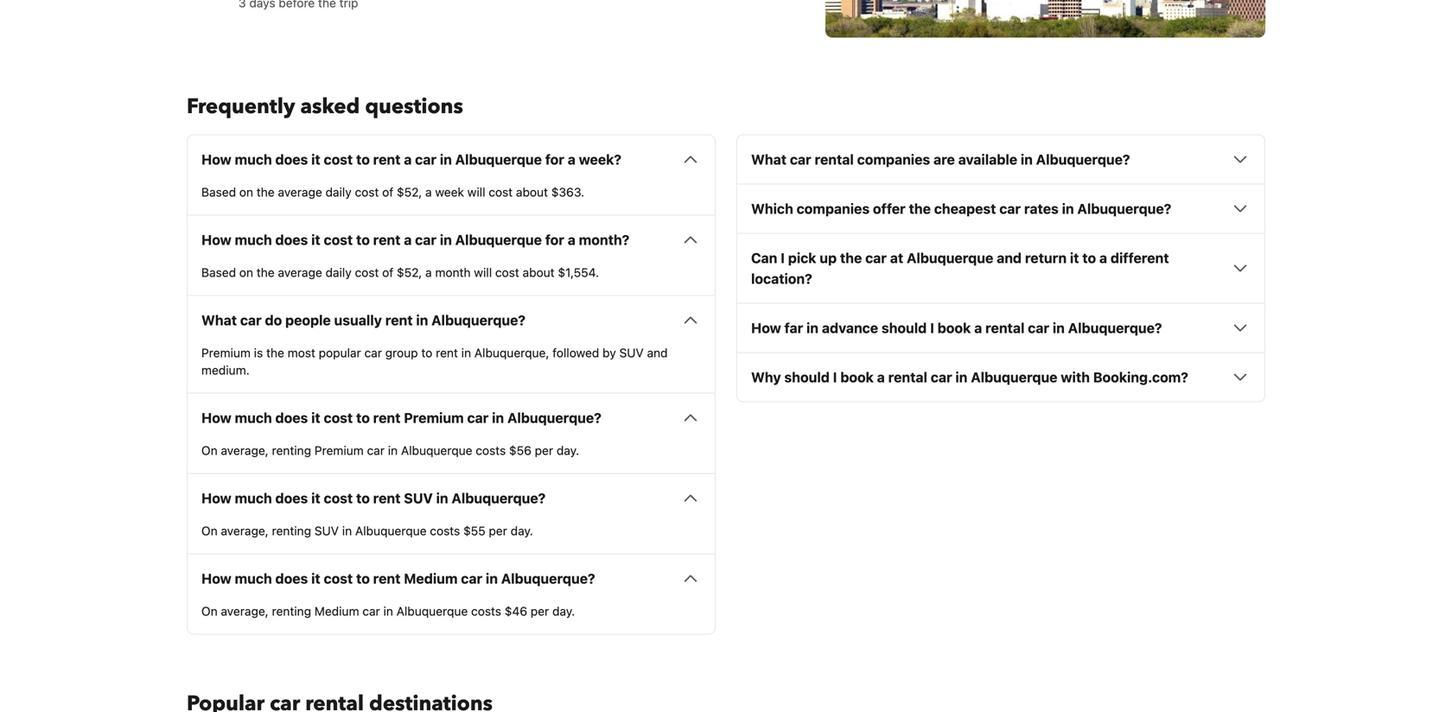 Task type: locate. For each thing, give the bounding box(es) containing it.
to inside how much does it cost to rent medium car in albuquerque? dropdown button
[[356, 570, 370, 587]]

2 vertical spatial day.
[[552, 604, 575, 618]]

renting for how much does it cost to rent suv in albuquerque?
[[272, 524, 311, 538]]

0 vertical spatial rental
[[815, 151, 854, 168]]

it up on average, renting suv in albuquerque costs $55 per day.
[[311, 490, 320, 506]]

on for how much does it cost to rent premium car in albuquerque?
[[201, 443, 218, 458]]

a
[[404, 151, 412, 168], [568, 151, 576, 168], [425, 185, 432, 199], [404, 232, 412, 248], [568, 232, 576, 248], [1100, 250, 1107, 266], [425, 265, 432, 279], [974, 320, 982, 336], [877, 369, 885, 385]]

2 does from the top
[[275, 232, 308, 248]]

day. right $55
[[511, 524, 533, 538]]

to inside how much does it cost to rent a car in albuquerque for a month? dropdown button
[[356, 232, 370, 248]]

why
[[751, 369, 781, 385]]

a down advance
[[877, 369, 885, 385]]

1 much from the top
[[235, 151, 272, 168]]

car down premium is the most popular car group to rent in albuquerque, followed by suv and medium.
[[467, 410, 489, 426]]

in inside how much does it cost to rent a car in albuquerque for a month? dropdown button
[[440, 232, 452, 248]]

rent for how much does it cost to rent a car in albuquerque for a month?
[[373, 232, 401, 248]]

and right by at the left
[[647, 346, 668, 360]]

per right $56
[[535, 443, 553, 458]]

0 vertical spatial based
[[201, 185, 236, 199]]

2 vertical spatial on
[[201, 604, 218, 618]]

0 horizontal spatial what
[[201, 312, 237, 328]]

2 of from the top
[[382, 265, 394, 279]]

rent up based on the average daily cost of $52, a month will cost about $1,554.
[[373, 232, 401, 248]]

does
[[275, 151, 308, 168], [275, 232, 308, 248], [275, 410, 308, 426], [275, 490, 308, 506], [275, 570, 308, 587]]

i up why should i book a rental car in albuquerque with booking.com?
[[930, 320, 934, 336]]

costs for premium
[[476, 443, 506, 458]]

cost inside dropdown button
[[324, 490, 353, 506]]

1 vertical spatial per
[[489, 524, 507, 538]]

how much does it cost to rent premium car in albuquerque?
[[201, 410, 602, 426]]

does for how much does it cost to rent premium car in albuquerque?
[[275, 410, 308, 426]]

1 vertical spatial book
[[841, 369, 874, 385]]

does for how much does it cost to rent a car in albuquerque for a week?
[[275, 151, 308, 168]]

rent up on average, renting premium car in albuquerque costs $56 per day.
[[373, 410, 401, 426]]

2 vertical spatial renting
[[272, 604, 311, 618]]

why should i book a rental car in albuquerque with booking.com?
[[751, 369, 1189, 385]]

car down how far in advance should i book a rental car in albuquerque?
[[931, 369, 952, 385]]

for for month?
[[545, 232, 564, 248]]

car down how much does it cost to rent medium car in albuquerque?
[[363, 604, 380, 618]]

5 does from the top
[[275, 570, 308, 587]]

to right group
[[421, 346, 433, 360]]

1 daily from the top
[[326, 185, 352, 199]]

2 vertical spatial average,
[[221, 604, 269, 618]]

book up why should i book a rental car in albuquerque with booking.com?
[[938, 320, 971, 336]]

1 vertical spatial daily
[[326, 265, 352, 279]]

it down frequently asked questions
[[311, 151, 320, 168]]

companies up up
[[797, 200, 870, 217]]

rent down what car do people usually rent in albuquerque? dropdown button
[[436, 346, 458, 360]]

average,
[[221, 443, 269, 458], [221, 524, 269, 538], [221, 604, 269, 618]]

daily up usually
[[326, 265, 352, 279]]

much inside how much does it cost to rent suv in albuquerque? dropdown button
[[235, 490, 272, 506]]

1 based from the top
[[201, 185, 236, 199]]

in inside how much does it cost to rent medium car in albuquerque? dropdown button
[[486, 570, 498, 587]]

should
[[882, 320, 927, 336], [785, 369, 830, 385]]

cost down on average, renting suv in albuquerque costs $55 per day.
[[324, 570, 353, 587]]

the inside dropdown button
[[909, 200, 931, 217]]

on for how much does it cost to rent a car in albuquerque for a month?
[[239, 265, 253, 279]]

much inside how much does it cost to rent premium car in albuquerque? dropdown button
[[235, 410, 272, 426]]

$1,554.
[[558, 265, 599, 279]]

on for how much does it cost to rent medium car in albuquerque?
[[201, 604, 218, 618]]

to for how much does it cost to rent premium car in albuquerque?
[[356, 410, 370, 426]]

it for how much does it cost to rent a car in albuquerque for a month?
[[311, 232, 320, 248]]

car down how much does it cost to rent premium car in albuquerque?
[[367, 443, 385, 458]]

$52,
[[397, 185, 422, 199], [397, 265, 422, 279]]

rent up group
[[385, 312, 413, 328]]

what car rental companies are available in albuquerque? button
[[751, 149, 1251, 170]]

it
[[311, 151, 320, 168], [311, 232, 320, 248], [1070, 250, 1079, 266], [311, 410, 320, 426], [311, 490, 320, 506], [311, 570, 320, 587]]

car inside premium is the most popular car group to rent in albuquerque, followed by suv and medium.
[[364, 346, 382, 360]]

how for how much does it cost to rent a car in albuquerque for a week?
[[201, 151, 231, 168]]

2 average from the top
[[278, 265, 322, 279]]

albuquerque? up $55
[[452, 490, 546, 506]]

companies up offer
[[857, 151, 930, 168]]

how much does it cost to rent suv in albuquerque? button
[[201, 488, 701, 509]]

for for week?
[[545, 151, 564, 168]]

4 much from the top
[[235, 490, 272, 506]]

suv down how much does it cost to rent suv in albuquerque?
[[315, 524, 339, 538]]

suv down on average, renting premium car in albuquerque costs $56 per day.
[[404, 490, 433, 506]]

$56
[[509, 443, 532, 458]]

0 vertical spatial on
[[239, 185, 253, 199]]

0 vertical spatial medium
[[404, 570, 458, 587]]

to up based on the average daily cost of $52, a month will cost about $1,554.
[[356, 232, 370, 248]]

0 vertical spatial average,
[[221, 443, 269, 458]]

0 vertical spatial i
[[781, 250, 785, 266]]

to right return
[[1083, 250, 1096, 266]]

2 vertical spatial costs
[[471, 604, 501, 618]]

much inside how much does it cost to rent a car in albuquerque for a month? dropdown button
[[235, 232, 272, 248]]

1 horizontal spatial suv
[[404, 490, 433, 506]]

how inside dropdown button
[[201, 490, 231, 506]]

0 vertical spatial suv
[[619, 346, 644, 360]]

by
[[603, 346, 616, 360]]

the inside premium is the most popular car group to rent in albuquerque, followed by suv and medium.
[[266, 346, 284, 360]]

albuquerque down how much does it cost to rent suv in albuquerque?
[[355, 524, 427, 538]]

does inside dropdown button
[[275, 410, 308, 426]]

2 average, from the top
[[221, 524, 269, 538]]

2 horizontal spatial premium
[[404, 410, 464, 426]]

does inside dropdown button
[[275, 490, 308, 506]]

suv
[[619, 346, 644, 360], [404, 490, 433, 506], [315, 524, 339, 538]]

1 vertical spatial should
[[785, 369, 830, 385]]

0 horizontal spatial and
[[647, 346, 668, 360]]

albuquerque? up rates
[[1036, 151, 1130, 168]]

rent up on average, renting suv in albuquerque costs $55 per day.
[[373, 490, 401, 506]]

what up medium. on the left of the page
[[201, 312, 237, 328]]

3 average, from the top
[[221, 604, 269, 618]]

for up $363.
[[545, 151, 564, 168]]

per right $46
[[531, 604, 549, 618]]

what car do people usually rent in albuquerque? button
[[201, 310, 701, 330]]

albuquerque inside can i pick up the car at albuquerque and return it to a different location?
[[907, 250, 994, 266]]

to
[[356, 151, 370, 168], [356, 232, 370, 248], [1083, 250, 1096, 266], [421, 346, 433, 360], [356, 410, 370, 426], [356, 490, 370, 506], [356, 570, 370, 587]]

0 horizontal spatial i
[[781, 250, 785, 266]]

what for what car rental companies are available in albuquerque?
[[751, 151, 787, 168]]

cost up what car do people usually rent in albuquerque?
[[355, 265, 379, 279]]

car left do
[[240, 312, 262, 328]]

costs
[[476, 443, 506, 458], [430, 524, 460, 538], [471, 604, 501, 618]]

in inside how much does it cost to rent a car in albuquerque for a week? dropdown button
[[440, 151, 452, 168]]

rent inside dropdown button
[[373, 490, 401, 506]]

of
[[382, 185, 394, 199], [382, 265, 394, 279]]

will
[[467, 185, 485, 199], [474, 265, 492, 279]]

0 horizontal spatial book
[[841, 369, 874, 385]]

in
[[440, 151, 452, 168], [1021, 151, 1033, 168], [1062, 200, 1074, 217], [440, 232, 452, 248], [416, 312, 428, 328], [807, 320, 819, 336], [1053, 320, 1065, 336], [461, 346, 471, 360], [956, 369, 968, 385], [492, 410, 504, 426], [388, 443, 398, 458], [436, 490, 448, 506], [342, 524, 352, 538], [486, 570, 498, 587], [383, 604, 393, 618]]

albuquerque down how much does it cost to rent premium car in albuquerque? dropdown button in the bottom of the page
[[401, 443, 472, 458]]

i right can
[[781, 250, 785, 266]]

rent up based on the average daily cost of $52, a week will cost about $363.
[[373, 151, 401, 168]]

followed
[[553, 346, 599, 360]]

2 based from the top
[[201, 265, 236, 279]]

of down how much does it cost to rent a car in albuquerque for a week?
[[382, 185, 394, 199]]

daily down how much does it cost to rent a car in albuquerque for a week?
[[326, 185, 352, 199]]

3 on from the top
[[201, 604, 218, 618]]

suv right by at the left
[[619, 346, 644, 360]]

car inside can i pick up the car at albuquerque and return it to a different location?
[[865, 250, 887, 266]]

2 $52, from the top
[[397, 265, 422, 279]]

can
[[751, 250, 778, 266]]

about left $1,554. on the left
[[523, 265, 555, 279]]

1 $52, from the top
[[397, 185, 422, 199]]

and
[[997, 250, 1022, 266], [647, 346, 668, 360]]

average
[[278, 185, 322, 199], [278, 265, 322, 279]]

1 vertical spatial for
[[545, 232, 564, 248]]

rent inside premium is the most popular car group to rent in albuquerque, followed by suv and medium.
[[436, 346, 458, 360]]

1 horizontal spatial rental
[[888, 369, 928, 385]]

0 vertical spatial average
[[278, 185, 322, 199]]

2 on from the top
[[239, 265, 253, 279]]

popular
[[319, 346, 361, 360]]

1 for from the top
[[545, 151, 564, 168]]

albuquerque?
[[1036, 151, 1130, 168], [1078, 200, 1172, 217], [432, 312, 526, 328], [1068, 320, 1162, 336], [507, 410, 602, 426], [452, 490, 546, 506], [501, 570, 595, 587]]

2 for from the top
[[545, 232, 564, 248]]

about left $363.
[[516, 185, 548, 199]]

book inside how far in advance should i book a rental car in albuquerque? dropdown button
[[938, 320, 971, 336]]

a inside can i pick up the car at albuquerque and return it to a different location?
[[1100, 250, 1107, 266]]

2 vertical spatial rental
[[888, 369, 928, 385]]

it down on average, renting suv in albuquerque costs $55 per day.
[[311, 570, 320, 587]]

for up $1,554. on the left
[[545, 232, 564, 248]]

rent
[[373, 151, 401, 168], [373, 232, 401, 248], [385, 312, 413, 328], [436, 346, 458, 360], [373, 410, 401, 426], [373, 490, 401, 506], [373, 570, 401, 587]]

the for how much does it cost to rent a car in albuquerque for a week?
[[257, 185, 275, 199]]

to up on average, renting medium car in albuquerque costs $46 per day.
[[356, 570, 370, 587]]

day. right $56
[[557, 443, 579, 458]]

are
[[934, 151, 955, 168]]

i
[[781, 250, 785, 266], [930, 320, 934, 336], [833, 369, 837, 385]]

daily for how much does it cost to rent a car in albuquerque for a week?
[[326, 185, 352, 199]]

cost up on average, renting suv in albuquerque costs $55 per day.
[[324, 490, 353, 506]]

the for what car do people usually rent in albuquerque?
[[266, 346, 284, 360]]

0 vertical spatial for
[[545, 151, 564, 168]]

cost
[[324, 151, 353, 168], [355, 185, 379, 199], [489, 185, 513, 199], [324, 232, 353, 248], [355, 265, 379, 279], [495, 265, 519, 279], [324, 410, 353, 426], [324, 490, 353, 506], [324, 570, 353, 587]]

3 much from the top
[[235, 410, 272, 426]]

1 horizontal spatial what
[[751, 151, 787, 168]]

0 vertical spatial book
[[938, 320, 971, 336]]

group
[[385, 346, 418, 360]]

cost right month
[[495, 265, 519, 279]]

albuquerque? up $56
[[507, 410, 602, 426]]

how far in advance should i book a rental car in albuquerque? button
[[751, 318, 1251, 338]]

to up based on the average daily cost of $52, a week will cost about $363.
[[356, 151, 370, 168]]

2 much from the top
[[235, 232, 272, 248]]

on
[[201, 443, 218, 458], [201, 524, 218, 538], [201, 604, 218, 618]]

will right week
[[467, 185, 485, 199]]

based
[[201, 185, 236, 199], [201, 265, 236, 279]]

and inside premium is the most popular car group to rent in albuquerque, followed by suv and medium.
[[647, 346, 668, 360]]

1 vertical spatial on
[[201, 524, 218, 538]]

1 vertical spatial renting
[[272, 524, 311, 538]]

how much does it cost to rent premium car in albuquerque? button
[[201, 407, 701, 428]]

average for how much does it cost to rent a car in albuquerque for a week?
[[278, 185, 322, 199]]

which companies offer the cheapest car rates in albuquerque? button
[[751, 198, 1251, 219]]

0 vertical spatial what
[[751, 151, 787, 168]]

to inside can i pick up the car at albuquerque and return it to a different location?
[[1083, 250, 1096, 266]]

0 vertical spatial on
[[201, 443, 218, 458]]

to up on average, renting premium car in albuquerque costs $56 per day.
[[356, 410, 370, 426]]

book down advance
[[841, 369, 874, 385]]

$52, for month?
[[397, 265, 422, 279]]

does for how much does it cost to rent medium car in albuquerque?
[[275, 570, 308, 587]]

rental
[[815, 151, 854, 168], [986, 320, 1025, 336], [888, 369, 928, 385]]

1 vertical spatial on
[[239, 265, 253, 279]]

book
[[938, 320, 971, 336], [841, 369, 874, 385]]

1 vertical spatial based
[[201, 265, 236, 279]]

asked
[[300, 92, 360, 121]]

to for how much does it cost to rent a car in albuquerque for a month?
[[356, 232, 370, 248]]

on for how much does it cost to rent a car in albuquerque for a week?
[[239, 185, 253, 199]]

1 horizontal spatial book
[[938, 320, 971, 336]]

costs left $55
[[430, 524, 460, 538]]

how for how much does it cost to rent suv in albuquerque?
[[201, 490, 231, 506]]

premium up medium. on the left of the page
[[201, 346, 251, 360]]

1 vertical spatial i
[[930, 320, 934, 336]]

i down advance
[[833, 369, 837, 385]]

1 vertical spatial what
[[201, 312, 237, 328]]

3 does from the top
[[275, 410, 308, 426]]

1 vertical spatial companies
[[797, 200, 870, 217]]

1 vertical spatial will
[[474, 265, 492, 279]]

0 vertical spatial per
[[535, 443, 553, 458]]

different
[[1111, 250, 1169, 266]]

car up based on the average daily cost of $52, a month will cost about $1,554.
[[415, 232, 437, 248]]

1 vertical spatial rental
[[986, 320, 1025, 336]]

per right $55
[[489, 524, 507, 538]]

costs left $56
[[476, 443, 506, 458]]

how for how much does it cost to rent a car in albuquerque for a month?
[[201, 232, 231, 248]]

0 vertical spatial renting
[[272, 443, 311, 458]]

what up "which"
[[751, 151, 787, 168]]

about for month?
[[523, 265, 555, 279]]

how much does it cost to rent medium car in albuquerque? button
[[201, 568, 701, 589]]

how
[[201, 151, 231, 168], [201, 232, 231, 248], [751, 320, 781, 336], [201, 410, 231, 426], [201, 490, 231, 506], [201, 570, 231, 587]]

day. right $46
[[552, 604, 575, 618]]

1 vertical spatial premium
[[404, 410, 464, 426]]

how much does it cost to rent a car in albuquerque for a week?
[[201, 151, 622, 168]]

to inside how much does it cost to rent premium car in albuquerque? dropdown button
[[356, 410, 370, 426]]

medium.
[[201, 363, 250, 377]]

companies
[[857, 151, 930, 168], [797, 200, 870, 217]]

renting for how much does it cost to rent premium car in albuquerque?
[[272, 443, 311, 458]]

1 does from the top
[[275, 151, 308, 168]]

0 vertical spatial should
[[882, 320, 927, 336]]

1 vertical spatial about
[[523, 265, 555, 279]]

cost up on average, renting premium car in albuquerque costs $56 per day.
[[324, 410, 353, 426]]

premium up on average, renting premium car in albuquerque costs $56 per day.
[[404, 410, 464, 426]]

per
[[535, 443, 553, 458], [489, 524, 507, 538], [531, 604, 549, 618]]

1 of from the top
[[382, 185, 394, 199]]

$52, down how much does it cost to rent a car in albuquerque for a month?
[[397, 265, 422, 279]]

will for week?
[[467, 185, 485, 199]]

the
[[257, 185, 275, 199], [909, 200, 931, 217], [840, 250, 862, 266], [257, 265, 275, 279], [266, 346, 284, 360]]

will right month
[[474, 265, 492, 279]]

0 vertical spatial day.
[[557, 443, 579, 458]]

far
[[785, 320, 803, 336]]

how far in advance should i book a rental car in albuquerque?
[[751, 320, 1162, 336]]

1 on from the top
[[201, 443, 218, 458]]

car left at
[[865, 250, 887, 266]]

premium
[[201, 346, 251, 360], [404, 410, 464, 426], [315, 443, 364, 458]]

1 horizontal spatial medium
[[404, 570, 458, 587]]

albuquerque down how far in advance should i book a rental car in albuquerque? dropdown button
[[971, 369, 1058, 385]]

it up people
[[311, 232, 320, 248]]

for
[[545, 151, 564, 168], [545, 232, 564, 248]]

it for how much does it cost to rent suv in albuquerque?
[[311, 490, 320, 506]]

does for how much does it cost to rent a car in albuquerque for a month?
[[275, 232, 308, 248]]

usually
[[334, 312, 382, 328]]

2 on from the top
[[201, 524, 218, 538]]

day.
[[557, 443, 579, 458], [511, 524, 533, 538], [552, 604, 575, 618]]

1 vertical spatial average
[[278, 265, 322, 279]]

rent for how much does it cost to rent premium car in albuquerque?
[[373, 410, 401, 426]]

per for premium
[[535, 443, 553, 458]]

1 average from the top
[[278, 185, 322, 199]]

cost down asked
[[324, 151, 353, 168]]

to up on average, renting suv in albuquerque costs $55 per day.
[[356, 490, 370, 506]]

to inside premium is the most popular car group to rent in albuquerque, followed by suv and medium.
[[421, 346, 433, 360]]

1 vertical spatial average,
[[221, 524, 269, 538]]

what
[[751, 151, 787, 168], [201, 312, 237, 328]]

costs for medium
[[471, 604, 501, 618]]

2 vertical spatial per
[[531, 604, 549, 618]]

0 vertical spatial will
[[467, 185, 485, 199]]

much
[[235, 151, 272, 168], [235, 232, 272, 248], [235, 410, 272, 426], [235, 490, 272, 506], [235, 570, 272, 587]]

2 renting from the top
[[272, 524, 311, 538]]

average for how much does it cost to rent a car in albuquerque for a month?
[[278, 265, 322, 279]]

0 vertical spatial about
[[516, 185, 548, 199]]

should right why
[[785, 369, 830, 385]]

0 vertical spatial of
[[382, 185, 394, 199]]

on
[[239, 185, 253, 199], [239, 265, 253, 279]]

much inside how much does it cost to rent a car in albuquerque for a week? dropdown button
[[235, 151, 272, 168]]

1 average, from the top
[[221, 443, 269, 458]]

premium inside dropdown button
[[404, 410, 464, 426]]

for inside how much does it cost to rent a car in albuquerque for a week? dropdown button
[[545, 151, 564, 168]]

it inside dropdown button
[[311, 410, 320, 426]]

rent up on average, renting medium car in albuquerque costs $46 per day.
[[373, 570, 401, 587]]

medium down how much does it cost to rent medium car in albuquerque?
[[315, 604, 359, 618]]

to inside how much does it cost to rent a car in albuquerque for a week? dropdown button
[[356, 151, 370, 168]]

rent inside dropdown button
[[373, 410, 401, 426]]

in inside how much does it cost to rent suv in albuquerque? dropdown button
[[436, 490, 448, 506]]

1 vertical spatial and
[[647, 346, 668, 360]]

to inside how much does it cost to rent suv in albuquerque? dropdown button
[[356, 490, 370, 506]]

how inside dropdown button
[[201, 410, 231, 426]]

why should i book a rental car in albuquerque with booking.com? button
[[751, 367, 1251, 388]]

2 vertical spatial i
[[833, 369, 837, 385]]

costs left $46
[[471, 604, 501, 618]]

in inside what car do people usually rent in albuquerque? dropdown button
[[416, 312, 428, 328]]

1 vertical spatial costs
[[430, 524, 460, 538]]

medium
[[404, 570, 458, 587], [315, 604, 359, 618]]

0 horizontal spatial suv
[[315, 524, 339, 538]]

1 vertical spatial medium
[[315, 604, 359, 618]]

1 renting from the top
[[272, 443, 311, 458]]

3 renting from the top
[[272, 604, 311, 618]]

4 does from the top
[[275, 490, 308, 506]]

much inside how much does it cost to rent medium car in albuquerque? dropdown button
[[235, 570, 272, 587]]

0 horizontal spatial premium
[[201, 346, 251, 360]]

it down most
[[311, 410, 320, 426]]

0 vertical spatial costs
[[476, 443, 506, 458]]

1 vertical spatial $52,
[[397, 265, 422, 279]]

0 vertical spatial $52,
[[397, 185, 422, 199]]

albuquerque
[[455, 151, 542, 168], [455, 232, 542, 248], [907, 250, 994, 266], [971, 369, 1058, 385], [401, 443, 472, 458], [355, 524, 427, 538], [397, 604, 468, 618]]

2 vertical spatial premium
[[315, 443, 364, 458]]

is
[[254, 346, 263, 360]]

1 vertical spatial of
[[382, 265, 394, 279]]

of down how much does it cost to rent a car in albuquerque for a month?
[[382, 265, 394, 279]]

5 much from the top
[[235, 570, 272, 587]]

a up why should i book a rental car in albuquerque with booking.com?
[[974, 320, 982, 336]]

0 vertical spatial and
[[997, 250, 1022, 266]]

how for how far in advance should i book a rental car in albuquerque?
[[751, 320, 781, 336]]

average, for how much does it cost to rent premium car in albuquerque?
[[221, 443, 269, 458]]

a left different
[[1100, 250, 1107, 266]]

1 vertical spatial suv
[[404, 490, 433, 506]]

for inside how much does it cost to rent a car in albuquerque for a month? dropdown button
[[545, 232, 564, 248]]

rent for how much does it cost to rent a car in albuquerque for a week?
[[373, 151, 401, 168]]

rent for how much does it cost to rent suv in albuquerque?
[[373, 490, 401, 506]]

car down $55
[[461, 570, 483, 587]]

1 on from the top
[[239, 185, 253, 199]]

1 horizontal spatial and
[[997, 250, 1022, 266]]

premium up how much does it cost to rent suv in albuquerque?
[[315, 443, 364, 458]]

at
[[890, 250, 904, 266]]

2 horizontal spatial suv
[[619, 346, 644, 360]]

it right return
[[1070, 250, 1079, 266]]

how much does it cost to rent medium car in albuquerque?
[[201, 570, 595, 587]]

car up week
[[415, 151, 437, 168]]

2 vertical spatial suv
[[315, 524, 339, 538]]

should right advance
[[882, 320, 927, 336]]

car up why should i book a rental car in albuquerque with booking.com? dropdown button
[[1028, 320, 1050, 336]]

0 vertical spatial premium
[[201, 346, 251, 360]]

cost up based on the average daily cost of $52, a month will cost about $1,554.
[[324, 232, 353, 248]]

albuquerque down the which companies offer the cheapest car rates in albuquerque?
[[907, 250, 994, 266]]

albuquerque? inside dropdown button
[[507, 410, 602, 426]]

2 daily from the top
[[326, 265, 352, 279]]

0 vertical spatial daily
[[326, 185, 352, 199]]



Task type: vqa. For each thing, say whether or not it's contained in the screenshot.
first Nipponbashi
no



Task type: describe. For each thing, give the bounding box(es) containing it.
questions
[[365, 92, 463, 121]]

a left month
[[425, 265, 432, 279]]

advance
[[822, 320, 878, 336]]

premium inside premium is the most popular car group to rent in albuquerque, followed by suv and medium.
[[201, 346, 251, 360]]

per for medium
[[531, 604, 549, 618]]

pick
[[788, 250, 817, 266]]

it for how much does it cost to rent a car in albuquerque for a week?
[[311, 151, 320, 168]]

a left month?
[[568, 232, 576, 248]]

much for how much does it cost to rent premium car in albuquerque?
[[235, 410, 272, 426]]

albuquerque up week
[[455, 151, 542, 168]]

cost inside dropdown button
[[324, 410, 353, 426]]

a inside why should i book a rental car in albuquerque with booking.com? dropdown button
[[877, 369, 885, 385]]

albuquerque? inside dropdown button
[[452, 490, 546, 506]]

based on the average daily cost of $52, a month will cost about $1,554.
[[201, 265, 599, 279]]

car inside dropdown button
[[467, 410, 489, 426]]

0 vertical spatial companies
[[857, 151, 930, 168]]

car up "which"
[[790, 151, 812, 168]]

$46
[[505, 604, 527, 618]]

2 horizontal spatial i
[[930, 320, 934, 336]]

cost down how much does it cost to rent a car in albuquerque for a week?
[[355, 185, 379, 199]]

week?
[[579, 151, 622, 168]]

0 horizontal spatial should
[[785, 369, 830, 385]]

it for how much does it cost to rent medium car in albuquerque?
[[311, 570, 320, 587]]

average, for how much does it cost to rent medium car in albuquerque?
[[221, 604, 269, 618]]

most
[[288, 346, 315, 360]]

of for how much does it cost to rent a car in albuquerque for a week?
[[382, 185, 394, 199]]

i inside can i pick up the car at albuquerque and return it to a different location?
[[781, 250, 785, 266]]

people
[[285, 312, 331, 328]]

what car rental companies are available in albuquerque?
[[751, 151, 1130, 168]]

does for how much does it cost to rent suv in albuquerque?
[[275, 490, 308, 506]]

with
[[1061, 369, 1090, 385]]

day. for how much does it cost to rent medium car in albuquerque?
[[552, 604, 575, 618]]

a up based on the average daily cost of $52, a month will cost about $1,554.
[[404, 232, 412, 248]]

medium inside dropdown button
[[404, 570, 458, 587]]

the inside can i pick up the car at albuquerque and return it to a different location?
[[840, 250, 862, 266]]

0 horizontal spatial rental
[[815, 151, 854, 168]]

to for how much does it cost to rent medium car in albuquerque?
[[356, 570, 370, 587]]

what for what car do people usually rent in albuquerque?
[[201, 312, 237, 328]]

premium is the most popular car group to rent in albuquerque, followed by suv and medium.
[[201, 346, 668, 377]]

booking.com?
[[1093, 369, 1189, 385]]

much for how much does it cost to rent medium car in albuquerque?
[[235, 570, 272, 587]]

can i pick up the car at albuquerque and return it to a different location? button
[[751, 247, 1251, 289]]

it inside can i pick up the car at albuquerque and return it to a different location?
[[1070, 250, 1079, 266]]

0 horizontal spatial medium
[[315, 604, 359, 618]]

frequently
[[187, 92, 295, 121]]

return
[[1025, 250, 1067, 266]]

of for how much does it cost to rent a car in albuquerque for a month?
[[382, 265, 394, 279]]

on for how much does it cost to rent suv in albuquerque?
[[201, 524, 218, 538]]

about for week?
[[516, 185, 548, 199]]

renting for how much does it cost to rent medium car in albuquerque?
[[272, 604, 311, 618]]

the for how much does it cost to rent a car in albuquerque for a month?
[[257, 265, 275, 279]]

based for how much does it cost to rent a car in albuquerque for a month?
[[201, 265, 236, 279]]

cheapest
[[934, 200, 996, 217]]

available
[[958, 151, 1018, 168]]

suv inside premium is the most popular car group to rent in albuquerque, followed by suv and medium.
[[619, 346, 644, 360]]

albuquerque? up the albuquerque,
[[432, 312, 526, 328]]

on average, renting suv in albuquerque costs $55 per day.
[[201, 524, 533, 538]]

which
[[751, 200, 793, 217]]

1 vertical spatial day.
[[511, 524, 533, 538]]

how much does it cost to rent a car in albuquerque for a month? button
[[201, 229, 701, 250]]

much for how much does it cost to rent suv in albuquerque?
[[235, 490, 272, 506]]

will for month?
[[474, 265, 492, 279]]

offer
[[873, 200, 906, 217]]

how for how much does it cost to rent medium car in albuquerque?
[[201, 570, 231, 587]]

$363.
[[551, 185, 584, 199]]

rates
[[1024, 200, 1059, 217]]

can i pick up the car at albuquerque and return it to a different location?
[[751, 250, 1169, 287]]

based on the average daily cost of $52, a week will cost about $363.
[[201, 185, 584, 199]]

a up based on the average daily cost of $52, a week will cost about $363.
[[404, 151, 412, 168]]

1 horizontal spatial should
[[882, 320, 927, 336]]

based for how much does it cost to rent a car in albuquerque for a week?
[[201, 185, 236, 199]]

month
[[435, 265, 471, 279]]

up
[[820, 250, 837, 266]]

rent for how much does it cost to rent medium car in albuquerque?
[[373, 570, 401, 587]]

day. for how much does it cost to rent premium car in albuquerque?
[[557, 443, 579, 458]]

a inside how far in advance should i book a rental car in albuquerque? dropdown button
[[974, 320, 982, 336]]

average, for how much does it cost to rent suv in albuquerque?
[[221, 524, 269, 538]]

how much does it cost to rent a car in albuquerque for a month?
[[201, 232, 630, 248]]

1 horizontal spatial i
[[833, 369, 837, 385]]

much for how much does it cost to rent a car in albuquerque for a week?
[[235, 151, 272, 168]]

to for how much does it cost to rent a car in albuquerque for a week?
[[356, 151, 370, 168]]

book inside why should i book a rental car in albuquerque with booking.com? dropdown button
[[841, 369, 874, 385]]

a beautiful view of albuquerque image
[[826, 0, 1266, 37]]

how much does it cost to rent suv in albuquerque?
[[201, 490, 546, 506]]

on average, renting premium car in albuquerque costs $56 per day.
[[201, 443, 579, 458]]

2 horizontal spatial rental
[[986, 320, 1025, 336]]

week
[[435, 185, 464, 199]]

a left 'week?'
[[568, 151, 576, 168]]

daily for how much does it cost to rent a car in albuquerque for a month?
[[326, 265, 352, 279]]

$52, for week?
[[397, 185, 422, 199]]

albuquerque,
[[474, 346, 549, 360]]

it for how much does it cost to rent premium car in albuquerque?
[[311, 410, 320, 426]]

do
[[265, 312, 282, 328]]

frequently asked questions
[[187, 92, 463, 121]]

car left rates
[[1000, 200, 1021, 217]]

how much does it cost to rent a car in albuquerque for a week? button
[[201, 149, 701, 170]]

suv inside dropdown button
[[404, 490, 433, 506]]

albuquerque? up the "booking.com?"
[[1068, 320, 1162, 336]]

how for how much does it cost to rent premium car in albuquerque?
[[201, 410, 231, 426]]

on average, renting medium car in albuquerque costs $46 per day.
[[201, 604, 575, 618]]

1 horizontal spatial premium
[[315, 443, 364, 458]]

in inside what car rental companies are available in albuquerque? dropdown button
[[1021, 151, 1033, 168]]

in inside how much does it cost to rent premium car in albuquerque? dropdown button
[[492, 410, 504, 426]]

cost right week
[[489, 185, 513, 199]]

month?
[[579, 232, 630, 248]]

and inside can i pick up the car at albuquerque and return it to a different location?
[[997, 250, 1022, 266]]

in inside why should i book a rental car in albuquerque with booking.com? dropdown button
[[956, 369, 968, 385]]

albuquerque up month
[[455, 232, 542, 248]]

a left week
[[425, 185, 432, 199]]

which companies offer the cheapest car rates in albuquerque?
[[751, 200, 1172, 217]]

albuquerque? up $46
[[501, 570, 595, 587]]

in inside which companies offer the cheapest car rates in albuquerque? dropdown button
[[1062, 200, 1074, 217]]

$55
[[463, 524, 486, 538]]

to for how much does it cost to rent suv in albuquerque?
[[356, 490, 370, 506]]

much for how much does it cost to rent a car in albuquerque for a month?
[[235, 232, 272, 248]]

what car do people usually rent in albuquerque?
[[201, 312, 526, 328]]

albuquerque down how much does it cost to rent medium car in albuquerque? dropdown button
[[397, 604, 468, 618]]

in inside premium is the most popular car group to rent in albuquerque, followed by suv and medium.
[[461, 346, 471, 360]]

location?
[[751, 270, 812, 287]]

albuquerque? up different
[[1078, 200, 1172, 217]]



